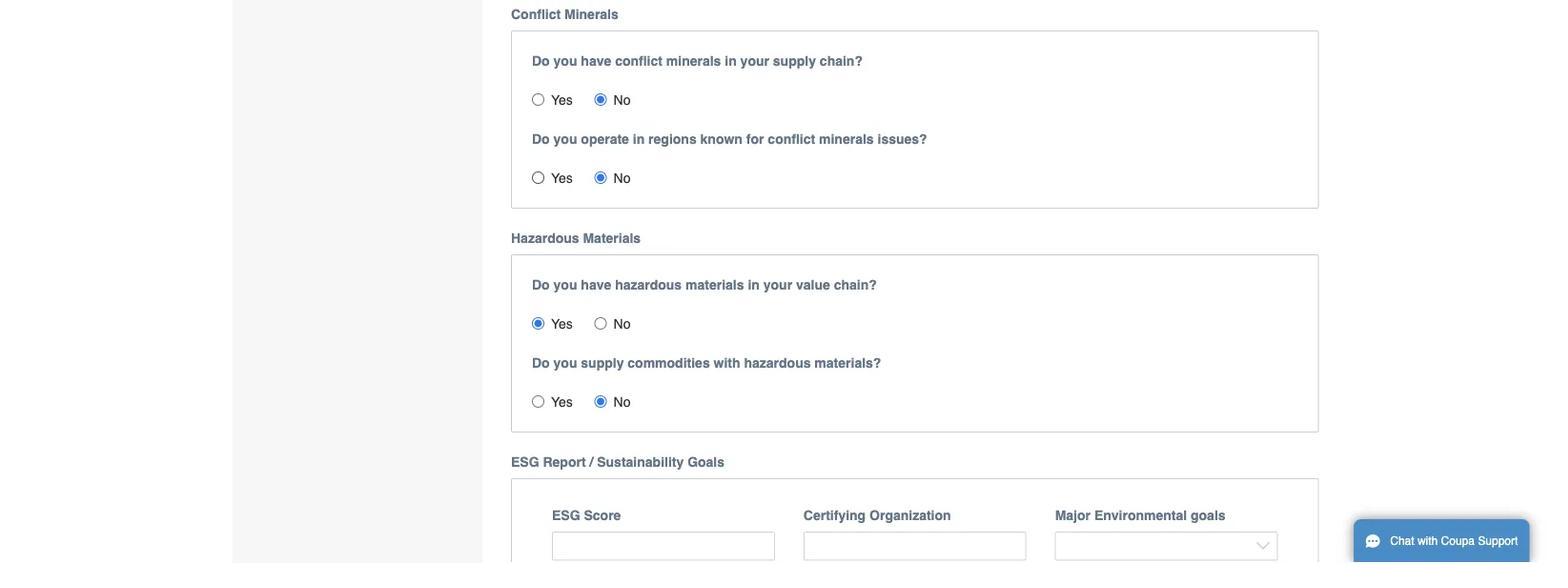 Task type: describe. For each thing, give the bounding box(es) containing it.
/
[[590, 455, 594, 470]]

your for supply
[[741, 53, 770, 68]]

materials?
[[815, 356, 882, 371]]

ESG Score text field
[[552, 532, 775, 561]]

goals
[[1191, 508, 1226, 523]]

you for do you operate in regions known for conflict minerals issues?
[[554, 131, 578, 147]]

operate
[[581, 131, 629, 147]]

yes for do you operate in regions known for conflict minerals issues?
[[551, 171, 573, 186]]

certifying organization
[[804, 508, 952, 523]]

0 horizontal spatial with
[[714, 356, 741, 371]]

yes for do you supply commodities with hazardous materials?
[[551, 395, 573, 410]]

coupa
[[1442, 535, 1476, 548]]

chat with coupa support
[[1391, 535, 1519, 548]]

do you operate in regions known for conflict minerals issues?
[[532, 131, 928, 147]]

esg for esg report / sustainability goals
[[511, 455, 539, 470]]

do you have hazardous materials in your value chain?
[[532, 277, 877, 293]]

your for value
[[764, 277, 793, 293]]

Certifying Organization text field
[[804, 532, 1027, 561]]

certifying
[[804, 508, 866, 523]]

score
[[584, 508, 621, 523]]

minerals
[[565, 6, 619, 22]]

organization
[[870, 508, 952, 523]]

yes for do you have conflict minerals in your supply chain?
[[551, 92, 573, 108]]

with inside button
[[1418, 535, 1439, 548]]

in for minerals
[[725, 53, 737, 68]]

you for do you supply commodities with hazardous materials?
[[554, 356, 578, 371]]

1 vertical spatial supply
[[581, 356, 624, 371]]

no for hazardous
[[614, 316, 631, 332]]

0 vertical spatial hazardous
[[615, 277, 682, 293]]

conflict minerals
[[511, 6, 619, 22]]

do you supply commodities with hazardous materials?
[[532, 356, 882, 371]]

materials
[[583, 231, 641, 246]]

have for conflict
[[581, 53, 612, 68]]

do for do you supply commodities with hazardous materials?
[[532, 356, 550, 371]]

value
[[796, 277, 831, 293]]

support
[[1479, 535, 1519, 548]]

you for do you have conflict minerals in your supply chain?
[[554, 53, 578, 68]]

chat
[[1391, 535, 1415, 548]]

0 vertical spatial minerals
[[667, 53, 721, 68]]

do for do you operate in regions known for conflict minerals issues?
[[532, 131, 550, 147]]

no for conflict
[[614, 92, 631, 108]]



Task type: locate. For each thing, give the bounding box(es) containing it.
have down materials at the top
[[581, 277, 612, 293]]

supply
[[773, 53, 816, 68], [581, 356, 624, 371]]

with right chat
[[1418, 535, 1439, 548]]

yes down hazardous materials
[[551, 316, 573, 332]]

esg left score
[[552, 508, 580, 523]]

1 do from the top
[[532, 53, 550, 68]]

None radio
[[532, 317, 545, 330], [595, 317, 607, 330], [532, 396, 545, 408], [532, 317, 545, 330], [595, 317, 607, 330], [532, 396, 545, 408]]

0 vertical spatial in
[[725, 53, 737, 68]]

esg
[[511, 455, 539, 470], [552, 508, 580, 523]]

0 horizontal spatial hazardous
[[615, 277, 682, 293]]

materials
[[686, 277, 744, 293]]

esg report / sustainability goals
[[511, 455, 725, 470]]

1 vertical spatial chain?
[[834, 277, 877, 293]]

major
[[1056, 508, 1091, 523]]

1 horizontal spatial conflict
[[768, 131, 816, 147]]

1 vertical spatial your
[[764, 277, 793, 293]]

major environmental goals
[[1056, 508, 1226, 523]]

4 yes from the top
[[551, 395, 573, 410]]

2 no from the top
[[614, 171, 631, 186]]

0 vertical spatial your
[[741, 53, 770, 68]]

2 vertical spatial in
[[748, 277, 760, 293]]

4 no from the top
[[614, 395, 631, 410]]

with right commodities
[[714, 356, 741, 371]]

your
[[741, 53, 770, 68], [764, 277, 793, 293]]

1 horizontal spatial hazardous
[[744, 356, 811, 371]]

1 yes from the top
[[551, 92, 573, 108]]

no for commodities
[[614, 395, 631, 410]]

have
[[581, 53, 612, 68], [581, 277, 612, 293]]

1 horizontal spatial in
[[725, 53, 737, 68]]

in right materials
[[748, 277, 760, 293]]

your up for
[[741, 53, 770, 68]]

2 you from the top
[[554, 131, 578, 147]]

esg for esg score
[[552, 508, 580, 523]]

1 vertical spatial in
[[633, 131, 645, 147]]

yes
[[551, 92, 573, 108], [551, 171, 573, 186], [551, 316, 573, 332], [551, 395, 573, 410]]

chat with coupa support button
[[1354, 520, 1530, 564]]

no up esg report / sustainability goals
[[614, 395, 631, 410]]

issues?
[[878, 131, 928, 147]]

1 horizontal spatial esg
[[552, 508, 580, 523]]

sustainability
[[597, 455, 684, 470]]

2 yes from the top
[[551, 171, 573, 186]]

have down minerals
[[581, 53, 612, 68]]

esg left "report"
[[511, 455, 539, 470]]

your left value
[[764, 277, 793, 293]]

3 you from the top
[[554, 277, 578, 293]]

1 horizontal spatial minerals
[[819, 131, 874, 147]]

2 have from the top
[[581, 277, 612, 293]]

0 vertical spatial supply
[[773, 53, 816, 68]]

no for in
[[614, 171, 631, 186]]

in left regions
[[633, 131, 645, 147]]

4 you from the top
[[554, 356, 578, 371]]

0 vertical spatial with
[[714, 356, 741, 371]]

no up commodities
[[614, 316, 631, 332]]

environmental
[[1095, 508, 1188, 523]]

yes up hazardous materials
[[551, 171, 573, 186]]

1 vertical spatial hazardous
[[744, 356, 811, 371]]

do for do you have hazardous materials in your value chain?
[[532, 277, 550, 293]]

yes down conflict minerals
[[551, 92, 573, 108]]

chain? for do you have conflict minerals in your supply chain?
[[820, 53, 863, 68]]

1 vertical spatial esg
[[552, 508, 580, 523]]

0 vertical spatial have
[[581, 53, 612, 68]]

0 vertical spatial chain?
[[820, 53, 863, 68]]

do you have conflict minerals in your supply chain?
[[532, 53, 863, 68]]

3 yes from the top
[[551, 316, 573, 332]]

0 horizontal spatial conflict
[[615, 53, 663, 68]]

3 no from the top
[[614, 316, 631, 332]]

1 horizontal spatial supply
[[773, 53, 816, 68]]

known
[[701, 131, 743, 147]]

hazardous
[[511, 231, 580, 246]]

1 vertical spatial conflict
[[768, 131, 816, 147]]

in up do you operate in regions known for conflict minerals issues? at the top of page
[[725, 53, 737, 68]]

0 vertical spatial conflict
[[615, 53, 663, 68]]

do for do you have conflict minerals in your supply chain?
[[532, 53, 550, 68]]

minerals left issues?
[[819, 131, 874, 147]]

0 horizontal spatial minerals
[[667, 53, 721, 68]]

2 horizontal spatial in
[[748, 277, 760, 293]]

no down the operate
[[614, 171, 631, 186]]

conflict
[[615, 53, 663, 68], [768, 131, 816, 147]]

chain?
[[820, 53, 863, 68], [834, 277, 877, 293]]

you for do you have hazardous materials in your value chain?
[[554, 277, 578, 293]]

conflict down minerals
[[615, 53, 663, 68]]

esg score
[[552, 508, 621, 523]]

for
[[747, 131, 764, 147]]

1 vertical spatial have
[[581, 277, 612, 293]]

1 you from the top
[[554, 53, 578, 68]]

1 have from the top
[[581, 53, 612, 68]]

yes up "report"
[[551, 395, 573, 410]]

0 horizontal spatial in
[[633, 131, 645, 147]]

hazardous materials
[[511, 231, 641, 246]]

chain? for do you have hazardous materials in your value chain?
[[834, 277, 877, 293]]

no
[[614, 92, 631, 108], [614, 171, 631, 186], [614, 316, 631, 332], [614, 395, 631, 410]]

3 do from the top
[[532, 277, 550, 293]]

you
[[554, 53, 578, 68], [554, 131, 578, 147], [554, 277, 578, 293], [554, 356, 578, 371]]

1 vertical spatial with
[[1418, 535, 1439, 548]]

None radio
[[532, 93, 545, 106], [595, 93, 607, 106], [532, 171, 545, 184], [595, 171, 607, 184], [595, 396, 607, 408], [532, 93, 545, 106], [595, 93, 607, 106], [532, 171, 545, 184], [595, 171, 607, 184], [595, 396, 607, 408]]

1 no from the top
[[614, 92, 631, 108]]

no up the operate
[[614, 92, 631, 108]]

regions
[[649, 131, 697, 147]]

conflict right for
[[768, 131, 816, 147]]

in for materials
[[748, 277, 760, 293]]

hazardous
[[615, 277, 682, 293], [744, 356, 811, 371]]

1 vertical spatial minerals
[[819, 131, 874, 147]]

1 horizontal spatial with
[[1418, 535, 1439, 548]]

commodities
[[628, 356, 710, 371]]

2 do from the top
[[532, 131, 550, 147]]

0 horizontal spatial supply
[[581, 356, 624, 371]]

with
[[714, 356, 741, 371], [1418, 535, 1439, 548]]

report
[[543, 455, 586, 470]]

0 vertical spatial esg
[[511, 455, 539, 470]]

do
[[532, 53, 550, 68], [532, 131, 550, 147], [532, 277, 550, 293], [532, 356, 550, 371]]

0 horizontal spatial esg
[[511, 455, 539, 470]]

hazardous left materials?
[[744, 356, 811, 371]]

4 do from the top
[[532, 356, 550, 371]]

minerals
[[667, 53, 721, 68], [819, 131, 874, 147]]

have for hazardous
[[581, 277, 612, 293]]

hazardous down materials at the top
[[615, 277, 682, 293]]

in
[[725, 53, 737, 68], [633, 131, 645, 147], [748, 277, 760, 293]]

goals
[[688, 455, 725, 470]]

conflict
[[511, 6, 561, 22]]

minerals up regions
[[667, 53, 721, 68]]

yes for do you have hazardous materials in your value chain?
[[551, 316, 573, 332]]



Task type: vqa. For each thing, say whether or not it's contained in the screenshot.
bottom the customers
no



